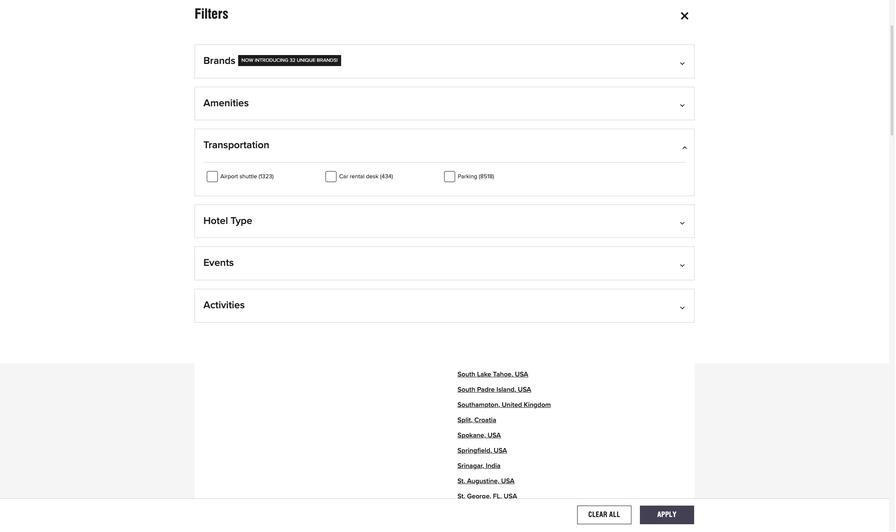 Task type: locate. For each thing, give the bounding box(es) containing it.
hotel
[[204, 216, 228, 226]]

2 vertical spatial arrow down image
[[682, 304, 686, 311]]

st. george, fl, usa
[[458, 494, 517, 501]]

usa down croatia
[[488, 433, 501, 440]]

city,
[[476, 204, 489, 211]]

portugal
[[479, 173, 504, 180]]

apply
[[658, 511, 677, 519]]

brands heading
[[204, 55, 686, 78]]

south
[[458, 372, 476, 378], [458, 387, 476, 394]]

usa up 'fl,'
[[501, 479, 515, 485]]

0 vertical spatial st.
[[458, 479, 466, 485]]

st. down srinagar,
[[458, 479, 466, 485]]

southampton, united kingdom
[[458, 402, 551, 409]]

srinagar, india link
[[458, 463, 501, 470]]

arrow down image inside the activities heading
[[682, 304, 686, 311]]

usa up the india
[[494, 448, 507, 455]]

2 st. from the top
[[458, 494, 466, 501]]

usa
[[491, 204, 505, 211], [515, 372, 529, 378], [518, 387, 532, 394], [488, 433, 501, 440], [494, 448, 507, 455], [501, 479, 515, 485], [504, 494, 517, 501]]

sintra, portugal
[[458, 173, 504, 180]]

st.
[[458, 479, 466, 485], [458, 494, 466, 501]]

usa right city, in the top of the page
[[491, 204, 505, 211]]

augustine,
[[467, 479, 500, 485]]

sitges, spain
[[458, 234, 497, 241]]

clear all button
[[577, 506, 632, 525]]

arrow down image inside amenities heading
[[682, 102, 686, 108]]

usa right the tahoe,
[[515, 372, 529, 378]]

1 arrow down image from the top
[[682, 102, 686, 108]]

usa right 'fl,'
[[504, 494, 517, 501]]

arrow down image inside "events" heading
[[682, 262, 686, 269]]

1 arrow down image from the top
[[682, 59, 686, 66]]

srinagar,
[[458, 463, 484, 470]]

clear
[[589, 511, 608, 519]]

south lake tahoe, usa
[[458, 372, 529, 378]]

southampton,
[[458, 402, 500, 409]]

1 south from the top
[[458, 372, 476, 378]]

sofia, bulgaria
[[458, 280, 502, 287]]

2 arrow down image from the top
[[682, 262, 686, 269]]

springfield,
[[458, 448, 492, 455]]

india
[[486, 463, 501, 470]]

south left padre
[[458, 387, 476, 394]]

tahoe,
[[493, 372, 513, 378]]

arrow down image for events
[[682, 262, 686, 269]]

arrow down image
[[682, 102, 686, 108], [682, 262, 686, 269]]

arrow down image
[[682, 59, 686, 66], [682, 220, 686, 226], [682, 304, 686, 311]]

3 arrow down image from the top
[[682, 304, 686, 311]]

1 vertical spatial arrow down image
[[682, 220, 686, 226]]

brands
[[204, 56, 236, 66]]

sofia,
[[458, 280, 475, 287]]

0 vertical spatial arrow down image
[[682, 102, 686, 108]]

1 vertical spatial st.
[[458, 494, 466, 501]]

0 vertical spatial arrow down image
[[682, 59, 686, 66]]

kingdom
[[524, 402, 551, 409]]

2 arrow down image from the top
[[682, 220, 686, 226]]

st. left the george,
[[458, 494, 466, 501]]

united
[[502, 402, 522, 409]]

parking (8518)
[[458, 174, 494, 180]]

all
[[610, 511, 621, 519]]

rental
[[350, 174, 365, 180]]

parking
[[458, 174, 478, 180]]

car rental desk (434)
[[339, 174, 393, 180]]

transportation
[[204, 140, 269, 151]]

1 st. from the top
[[458, 479, 466, 485]]

sintra,
[[458, 173, 477, 180]]

1 vertical spatial arrow down image
[[682, 262, 686, 269]]

usa right 'island,'
[[518, 387, 532, 394]]

1 vertical spatial south
[[458, 387, 476, 394]]

split, croatia link
[[458, 417, 497, 424]]

sitges, spain link
[[458, 234, 497, 241]]

arrow down image inside hotel type heading
[[682, 220, 686, 226]]

2 south from the top
[[458, 387, 476, 394]]

south left lake at the bottom of page
[[458, 372, 476, 378]]

(1323)
[[259, 174, 274, 180]]

st. for st. george, fl, usa
[[458, 494, 466, 501]]

croatia
[[475, 417, 497, 424]]

0 vertical spatial south
[[458, 372, 476, 378]]



Task type: vqa. For each thing, say whether or not it's contained in the screenshot.
LAKE
yes



Task type: describe. For each thing, give the bounding box(es) containing it.
bulgaria
[[476, 280, 502, 287]]

airport shuttle (1323)
[[221, 174, 274, 180]]

arrow up image
[[682, 144, 686, 151]]

south lake tahoe, usa link
[[458, 372, 529, 378]]

spokane,
[[458, 433, 486, 440]]

(434)
[[380, 174, 393, 180]]

desk
[[366, 174, 379, 180]]

lake
[[477, 372, 492, 378]]

split, croatia
[[458, 417, 497, 424]]

st. augustine, usa
[[458, 479, 515, 485]]

st. george, fl, usa link
[[458, 494, 517, 501]]

airport
[[221, 174, 238, 180]]

clear all
[[589, 511, 621, 519]]

32
[[290, 58, 296, 63]]

george,
[[467, 494, 492, 501]]

springfield, usa link
[[458, 448, 507, 455]]

filters
[[195, 6, 229, 22]]

southampton, united kingdom link
[[458, 402, 551, 409]]

south for south lake tahoe, usa
[[458, 372, 476, 378]]

padre
[[477, 387, 495, 394]]

hotel type
[[204, 216, 252, 226]]

amenities heading
[[204, 97, 686, 120]]

arrow down image for activities
[[682, 304, 686, 311]]

sioux city, usa link
[[458, 204, 505, 211]]

brands now introducing 32 unique brands!
[[204, 56, 338, 66]]

springfield, usa
[[458, 448, 507, 455]]

island,
[[497, 387, 516, 394]]

transportation heading
[[204, 140, 686, 162]]

now
[[242, 58, 254, 63]]

(8518)
[[479, 174, 494, 180]]

sintra, portugal link
[[458, 173, 504, 180]]

arrow down image for amenities
[[682, 102, 686, 108]]

spokane, usa
[[458, 433, 501, 440]]

hotel type heading
[[204, 215, 686, 238]]

south padre island, usa link
[[458, 387, 532, 394]]

sitges,
[[458, 234, 478, 241]]

activities heading
[[204, 300, 686, 323]]

split,
[[458, 417, 473, 424]]

activities
[[204, 301, 245, 311]]

arrow down image inside the "brands" 'heading'
[[682, 59, 686, 66]]

south for south padre island, usa
[[458, 387, 476, 394]]

events
[[204, 258, 234, 269]]

introducing
[[255, 58, 289, 63]]

brands!
[[317, 58, 338, 63]]

shuttle
[[240, 174, 257, 180]]

st. augustine, usa link
[[458, 479, 515, 485]]

car
[[339, 174, 348, 180]]

st. for st. augustine, usa
[[458, 479, 466, 485]]

sioux
[[458, 204, 475, 211]]

sioux city, usa
[[458, 204, 505, 211]]

unique
[[297, 58, 316, 63]]

apply button
[[640, 506, 695, 525]]

spokane, usa link
[[458, 433, 501, 440]]

type
[[231, 216, 252, 226]]

arrow down image for hotel type
[[682, 220, 686, 226]]

srinagar, india
[[458, 463, 501, 470]]

events heading
[[204, 258, 686, 280]]

amenities
[[204, 98, 249, 108]]

spain
[[480, 234, 497, 241]]

south padre island, usa
[[458, 387, 532, 394]]

fl,
[[493, 494, 502, 501]]



